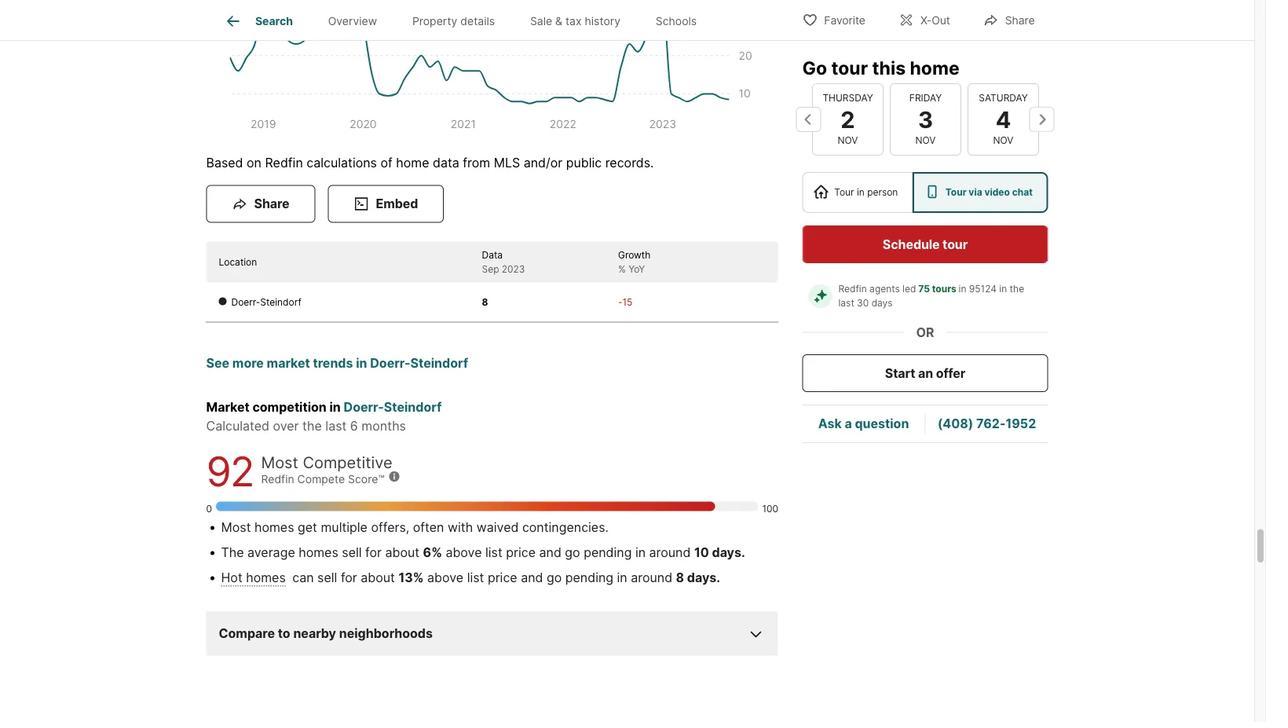 Task type: describe. For each thing, give the bounding box(es) containing it.
0 vertical spatial doerr-
[[231, 296, 260, 308]]

start an offer
[[886, 365, 966, 381]]

to
[[278, 626, 291, 641]]

days. for hot homes can sell for about 13% above list price and go pending in around 8 days.
[[688, 570, 721, 585]]

question
[[855, 416, 910, 431]]

thursday
[[823, 92, 873, 104]]

of
[[381, 155, 393, 170]]

more
[[232, 355, 264, 371]]

tax
[[566, 14, 582, 28]]

competition
[[253, 400, 327, 415]]

calculated
[[206, 418, 270, 434]]

pending for 10
[[584, 545, 632, 560]]

92
[[206, 446, 253, 496]]

growth % yoy
[[619, 249, 651, 275]]

the inside market competition in doerr-steindorf calculated over the last 6 months
[[303, 418, 322, 434]]

embed button
[[328, 185, 444, 223]]

months
[[362, 418, 406, 434]]

trends
[[313, 355, 353, 371]]

in the last 30 days
[[839, 283, 1028, 309]]

1952
[[1006, 416, 1037, 431]]

saturday 4 nov
[[979, 92, 1028, 146]]

next image
[[1030, 107, 1055, 132]]

x-out
[[921, 14, 951, 27]]

™
[[378, 472, 385, 486]]

favorite
[[825, 14, 866, 27]]

start an offer button
[[803, 354, 1049, 392]]

list for 6%
[[486, 545, 503, 560]]

steindorf inside "link"
[[411, 355, 469, 371]]

(408)
[[938, 416, 974, 431]]

waived
[[477, 520, 519, 535]]

most for most competitive
[[261, 453, 299, 472]]

list box containing tour in person
[[803, 172, 1049, 213]]

about for 6%
[[385, 545, 420, 560]]

10
[[695, 545, 709, 560]]

4
[[996, 106, 1011, 133]]

via
[[969, 187, 983, 198]]

sale & tax history tab
[[513, 2, 638, 40]]

ask a question link
[[819, 416, 910, 431]]

days
[[872, 297, 893, 309]]

homes for can
[[246, 570, 286, 585]]

the inside "in the last 30 days"
[[1010, 283, 1025, 295]]

an
[[919, 365, 934, 381]]

3
[[918, 106, 933, 133]]

price for 6%
[[506, 545, 536, 560]]

growth
[[619, 249, 651, 260]]

chat
[[1013, 187, 1033, 198]]

0 vertical spatial steindorf
[[260, 296, 302, 308]]

this
[[873, 57, 906, 79]]

start
[[886, 365, 916, 381]]

overview tab
[[311, 2, 395, 40]]

compete
[[298, 472, 345, 486]]

tour for tour via video chat
[[946, 187, 967, 198]]

thursday 2 nov
[[823, 92, 873, 146]]

schedule tour
[[883, 237, 968, 252]]

2
[[841, 106, 855, 133]]

data
[[482, 249, 503, 260]]

and/or
[[524, 155, 563, 170]]

95124
[[970, 283, 997, 295]]

sale & tax history
[[530, 14, 621, 28]]

compare to nearby neighborhoods
[[219, 626, 433, 641]]

location
[[219, 256, 257, 267]]

multiple
[[321, 520, 368, 535]]

redfin for redfin agents led 75 tours in 95124
[[839, 283, 867, 295]]

offer
[[937, 365, 966, 381]]

based on redfin calculations of home data from mls and/or public records.
[[206, 155, 654, 170]]

0
[[206, 503, 212, 514]]

about for 13%
[[361, 570, 395, 585]]

from
[[463, 155, 491, 170]]

sep
[[482, 263, 499, 275]]

saturday
[[979, 92, 1028, 104]]

0 horizontal spatial share button
[[206, 185, 315, 223]]

compare to nearby neighborhoods button
[[219, 612, 766, 656]]

0 vertical spatial 8
[[482, 296, 488, 308]]

go
[[803, 57, 828, 79]]

and for 6%
[[540, 545, 562, 560]]

(408) 762-1952
[[938, 416, 1037, 431]]

hot
[[221, 570, 243, 585]]

details
[[461, 14, 495, 28]]

the
[[221, 545, 244, 560]]

doerr-steindorf link
[[344, 400, 442, 415]]

contingencies.
[[523, 520, 609, 535]]

ask a question
[[819, 416, 910, 431]]

calculations
[[307, 155, 377, 170]]

in inside "in the last 30 days"
[[1000, 283, 1008, 295]]

most homes get multiple offers, often with waived contingencies.
[[221, 520, 609, 535]]

search
[[255, 14, 293, 28]]

for for can
[[341, 570, 357, 585]]

tour for schedule
[[943, 237, 968, 252]]

previous image
[[797, 107, 822, 132]]

over
[[273, 418, 299, 434]]

market
[[267, 355, 310, 371]]

in inside "link"
[[356, 355, 367, 371]]

score
[[348, 472, 378, 486]]

schedule tour button
[[803, 226, 1049, 263]]

-15
[[619, 296, 633, 308]]

market
[[206, 400, 250, 415]]

tour via video chat option
[[913, 172, 1049, 213]]

a
[[845, 416, 852, 431]]

average
[[248, 545, 295, 560]]

0 vertical spatial share
[[1006, 14, 1035, 27]]

0 horizontal spatial share
[[254, 196, 290, 211]]

on
[[247, 155, 262, 170]]

homes for get
[[255, 520, 294, 535]]

can
[[293, 570, 314, 585]]

the average homes sell for about 6% above list price and go pending in around 10 days.
[[221, 545, 746, 560]]

above for 13%
[[428, 570, 464, 585]]



Task type: vqa. For each thing, say whether or not it's contained in the screenshot.
Redfin Life link
no



Task type: locate. For each thing, give the bounding box(es) containing it.
sell down multiple at left bottom
[[342, 545, 362, 560]]

for for homes
[[365, 545, 382, 560]]

1 vertical spatial go
[[547, 570, 562, 585]]

0 vertical spatial tour
[[832, 57, 868, 79]]

-
[[619, 296, 623, 308]]

2 vertical spatial steindorf
[[384, 400, 442, 415]]

2 vertical spatial redfin
[[261, 472, 294, 486]]

1 vertical spatial doerr-
[[370, 355, 411, 371]]

nov
[[838, 135, 858, 146], [916, 135, 936, 146], [993, 135, 1014, 146]]

1 vertical spatial tour
[[943, 237, 968, 252]]

embed
[[376, 196, 418, 211]]

1 vertical spatial for
[[341, 570, 357, 585]]

and for 13%
[[521, 570, 543, 585]]

tab list containing search
[[206, 0, 727, 40]]

2 tour from the left
[[946, 187, 967, 198]]

around for 10
[[650, 545, 691, 560]]

go for 10
[[565, 545, 581, 560]]

0 horizontal spatial 8
[[482, 296, 488, 308]]

0 vertical spatial pending
[[584, 545, 632, 560]]

price down the average homes sell for about 6% above list price and go pending in around 10 days.
[[488, 570, 518, 585]]

redfin compete score ™
[[261, 472, 385, 486]]

days. down 10
[[688, 570, 721, 585]]

about left 13%
[[361, 570, 395, 585]]

1 horizontal spatial nov
[[916, 135, 936, 146]]

list down the average homes sell for about 6% above list price and go pending in around 10 days.
[[467, 570, 484, 585]]

0 horizontal spatial last
[[326, 418, 347, 434]]

home up friday
[[910, 57, 960, 79]]

redfin left compete
[[261, 472, 294, 486]]

tour left via
[[946, 187, 967, 198]]

for down offers,
[[365, 545, 382, 560]]

hot homes can sell for about 13% above list price and go pending in around 8 days.
[[221, 570, 721, 585]]

6%
[[423, 545, 442, 560]]

tours
[[933, 283, 957, 295]]

1 horizontal spatial share
[[1006, 14, 1035, 27]]

redfin up 30 at top
[[839, 283, 867, 295]]

1 vertical spatial redfin
[[839, 283, 867, 295]]

list for 13%
[[467, 570, 484, 585]]

1 vertical spatial list
[[467, 570, 484, 585]]

1 horizontal spatial most
[[261, 453, 299, 472]]

nearby
[[293, 626, 336, 641]]

tab list
[[206, 0, 727, 40]]

nov for 3
[[916, 135, 936, 146]]

1 vertical spatial around
[[631, 570, 673, 585]]

0 vertical spatial share button
[[970, 4, 1049, 36]]

0 horizontal spatial for
[[341, 570, 357, 585]]

2 vertical spatial homes
[[246, 570, 286, 585]]

0 vertical spatial price
[[506, 545, 536, 560]]

tour for go
[[832, 57, 868, 79]]

above
[[446, 545, 482, 560], [428, 570, 464, 585]]

30
[[858, 297, 869, 309]]

last
[[839, 297, 855, 309], [326, 418, 347, 434]]

1 vertical spatial and
[[521, 570, 543, 585]]

sell for can
[[318, 570, 337, 585]]

public
[[566, 155, 602, 170]]

tour right the schedule
[[943, 237, 968, 252]]

agents
[[870, 283, 900, 295]]

1 vertical spatial pending
[[566, 570, 614, 585]]

6
[[350, 418, 358, 434]]

in
[[857, 187, 865, 198], [959, 283, 967, 295], [1000, 283, 1008, 295], [356, 355, 367, 371], [330, 400, 341, 415], [636, 545, 646, 560], [617, 570, 628, 585]]

share button down on
[[206, 185, 315, 223]]

0 vertical spatial list
[[486, 545, 503, 560]]

above down 6%
[[428, 570, 464, 585]]

1 horizontal spatial share button
[[970, 4, 1049, 36]]

1 horizontal spatial tour
[[943, 237, 968, 252]]

doerr-steindorf
[[231, 296, 302, 308]]

home
[[910, 57, 960, 79], [396, 155, 429, 170]]

nov down 2
[[838, 135, 858, 146]]

video
[[985, 187, 1011, 198]]

0 vertical spatial redfin
[[265, 155, 303, 170]]

share
[[1006, 14, 1035, 27], [254, 196, 290, 211]]

most down over
[[261, 453, 299, 472]]

price down waived
[[506, 545, 536, 560]]

in inside market competition in doerr-steindorf calculated over the last 6 months
[[330, 400, 341, 415]]

about up 13%
[[385, 545, 420, 560]]

sell
[[342, 545, 362, 560], [318, 570, 337, 585]]

last inside market competition in doerr-steindorf calculated over the last 6 months
[[326, 418, 347, 434]]

the right 95124
[[1010, 283, 1025, 295]]

most for most homes get multiple offers, often with waived contingencies.
[[221, 520, 251, 535]]

0 vertical spatial the
[[1010, 283, 1025, 295]]

nov for 4
[[993, 135, 1014, 146]]

tour inside option
[[946, 187, 967, 198]]

1 vertical spatial days.
[[688, 570, 721, 585]]

sale
[[530, 14, 553, 28]]

2 nov from the left
[[916, 135, 936, 146]]

doerr- inside market competition in doerr-steindorf calculated over the last 6 months
[[344, 400, 384, 415]]

tour left person
[[835, 187, 855, 198]]

tour inside schedule tour button
[[943, 237, 968, 252]]

sell for homes
[[342, 545, 362, 560]]

75
[[919, 283, 930, 295]]

2023
[[502, 263, 525, 275]]

led
[[903, 283, 917, 295]]

share button right out
[[970, 4, 1049, 36]]

redfin right on
[[265, 155, 303, 170]]

1 vertical spatial above
[[428, 570, 464, 585]]

tour up thursday at the top right
[[832, 57, 868, 79]]

1 vertical spatial last
[[326, 418, 347, 434]]

redfin for redfin compete score ™
[[261, 472, 294, 486]]

and down contingencies.
[[540, 545, 562, 560]]

last left 6
[[326, 418, 347, 434]]

list box
[[803, 172, 1049, 213]]

sell right 'can'
[[318, 570, 337, 585]]

0 vertical spatial around
[[650, 545, 691, 560]]

1 vertical spatial homes
[[299, 545, 339, 560]]

nov down 4 at the right top of the page
[[993, 135, 1014, 146]]

days.
[[712, 545, 746, 560], [688, 570, 721, 585]]

0 horizontal spatial nov
[[838, 135, 858, 146]]

doerr- up 6
[[344, 400, 384, 415]]

most up the
[[221, 520, 251, 535]]

around for 8
[[631, 570, 673, 585]]

for right 'can'
[[341, 570, 357, 585]]

&
[[556, 14, 563, 28]]

see more market trends in doerr-steindorf link
[[206, 354, 469, 398]]

get
[[298, 520, 317, 535]]

with
[[448, 520, 473, 535]]

tour for tour in person
[[835, 187, 855, 198]]

0 horizontal spatial home
[[396, 155, 429, 170]]

favorite button
[[789, 4, 879, 36]]

steindorf up doerr-steindorf link
[[411, 355, 469, 371]]

price
[[506, 545, 536, 560], [488, 570, 518, 585]]

go tour this home
[[803, 57, 960, 79]]

property details
[[413, 14, 495, 28]]

1 horizontal spatial last
[[839, 297, 855, 309]]

ask
[[819, 416, 842, 431]]

1 tour from the left
[[835, 187, 855, 198]]

762-
[[977, 416, 1006, 431]]

data
[[433, 155, 460, 170]]

market competition in doerr-steindorf calculated over the last 6 months
[[206, 400, 442, 434]]

8
[[482, 296, 488, 308], [676, 570, 685, 585]]

0 vertical spatial homes
[[255, 520, 294, 535]]

0 horizontal spatial most
[[221, 520, 251, 535]]

nov for 2
[[838, 135, 858, 146]]

person
[[868, 187, 899, 198]]

doerr- inside "link"
[[370, 355, 411, 371]]

homes up average
[[255, 520, 294, 535]]

1 vertical spatial about
[[361, 570, 395, 585]]

price for 13%
[[488, 570, 518, 585]]

neighborhoods
[[339, 626, 433, 641]]

compare
[[219, 626, 275, 641]]

1 vertical spatial share
[[254, 196, 290, 211]]

homes down get
[[299, 545, 339, 560]]

friday 3 nov
[[910, 92, 942, 146]]

list down waived
[[486, 545, 503, 560]]

1 horizontal spatial 8
[[676, 570, 685, 585]]

0 vertical spatial and
[[540, 545, 562, 560]]

about
[[385, 545, 420, 560], [361, 570, 395, 585]]

1 horizontal spatial home
[[910, 57, 960, 79]]

homes down average
[[246, 570, 286, 585]]

steindorf inside market competition in doerr-steindorf calculated over the last 6 months
[[384, 400, 442, 415]]

2 vertical spatial doerr-
[[344, 400, 384, 415]]

1 vertical spatial most
[[221, 520, 251, 535]]

2 horizontal spatial nov
[[993, 135, 1014, 146]]

0 vertical spatial for
[[365, 545, 382, 560]]

out
[[932, 14, 951, 27]]

home right of at the top left of page
[[396, 155, 429, 170]]

(408) 762-1952 link
[[938, 416, 1037, 431]]

1 vertical spatial the
[[303, 418, 322, 434]]

tour inside 'option'
[[835, 187, 855, 198]]

0 horizontal spatial tour
[[832, 57, 868, 79]]

nov inside friday 3 nov
[[916, 135, 936, 146]]

steindorf up market
[[260, 296, 302, 308]]

homes
[[255, 520, 294, 535], [299, 545, 339, 560], [246, 570, 286, 585]]

most
[[261, 453, 299, 472], [221, 520, 251, 535]]

hot homes link
[[221, 570, 286, 585]]

0 vertical spatial home
[[910, 57, 960, 79]]

tour in person
[[835, 187, 899, 198]]

0 vertical spatial last
[[839, 297, 855, 309]]

1 vertical spatial home
[[396, 155, 429, 170]]

in inside 'option'
[[857, 187, 865, 198]]

0 vertical spatial go
[[565, 545, 581, 560]]

days. right 10
[[712, 545, 746, 560]]

1 vertical spatial 8
[[676, 570, 685, 585]]

tour via video chat
[[946, 187, 1033, 198]]

often
[[413, 520, 444, 535]]

schedule
[[883, 237, 940, 252]]

0 horizontal spatial list
[[467, 570, 484, 585]]

1 horizontal spatial sell
[[342, 545, 362, 560]]

property
[[413, 14, 458, 28]]

0 horizontal spatial sell
[[318, 570, 337, 585]]

tour
[[835, 187, 855, 198], [946, 187, 967, 198]]

0 vertical spatial most
[[261, 453, 299, 472]]

friday
[[910, 92, 942, 104]]

most competitive
[[261, 453, 393, 472]]

0 vertical spatial sell
[[342, 545, 362, 560]]

nov down 3
[[916, 135, 936, 146]]

1 vertical spatial price
[[488, 570, 518, 585]]

x-out button
[[886, 4, 964, 36]]

above down 'with'
[[446, 545, 482, 560]]

3 nov from the left
[[993, 135, 1014, 146]]

0 horizontal spatial tour
[[835, 187, 855, 198]]

1 horizontal spatial the
[[1010, 283, 1025, 295]]

0 vertical spatial above
[[446, 545, 482, 560]]

1 nov from the left
[[838, 135, 858, 146]]

1 vertical spatial steindorf
[[411, 355, 469, 371]]

last inside "in the last 30 days"
[[839, 297, 855, 309]]

1 horizontal spatial list
[[486, 545, 503, 560]]

steindorf up months
[[384, 400, 442, 415]]

0 horizontal spatial the
[[303, 418, 322, 434]]

1 horizontal spatial go
[[565, 545, 581, 560]]

None button
[[812, 83, 884, 156], [890, 83, 962, 156], [968, 83, 1039, 156], [812, 83, 884, 156], [890, 83, 962, 156], [968, 83, 1039, 156]]

schools tab
[[638, 2, 715, 40]]

the right over
[[303, 418, 322, 434]]

0 horizontal spatial go
[[547, 570, 562, 585]]

nov inside the saturday 4 nov
[[993, 135, 1014, 146]]

0 vertical spatial about
[[385, 545, 420, 560]]

overview
[[328, 14, 377, 28]]

pending for 8
[[566, 570, 614, 585]]

1 horizontal spatial for
[[365, 545, 382, 560]]

go for 8
[[547, 570, 562, 585]]

15
[[623, 296, 633, 308]]

0 vertical spatial days.
[[712, 545, 746, 560]]

data sep 2023
[[482, 249, 525, 275]]

days. for the average homes sell for about 6% above list price and go pending in around 10 days.
[[712, 545, 746, 560]]

1 vertical spatial share button
[[206, 185, 315, 223]]

redfin
[[265, 155, 303, 170], [839, 283, 867, 295], [261, 472, 294, 486]]

list
[[486, 545, 503, 560], [467, 570, 484, 585]]

above for 6%
[[446, 545, 482, 560]]

tour in person option
[[803, 172, 913, 213]]

see
[[206, 355, 230, 371]]

schools
[[656, 14, 697, 28]]

and down the average homes sell for about 6% above list price and go pending in around 10 days.
[[521, 570, 543, 585]]

1 vertical spatial sell
[[318, 570, 337, 585]]

doerr- down location
[[231, 296, 260, 308]]

based
[[206, 155, 243, 170]]

search link
[[224, 12, 293, 31]]

doerr- up doerr-steindorf link
[[370, 355, 411, 371]]

property details tab
[[395, 2, 513, 40]]

nov inside thursday 2 nov
[[838, 135, 858, 146]]

last left 30 at top
[[839, 297, 855, 309]]

1 horizontal spatial tour
[[946, 187, 967, 198]]



